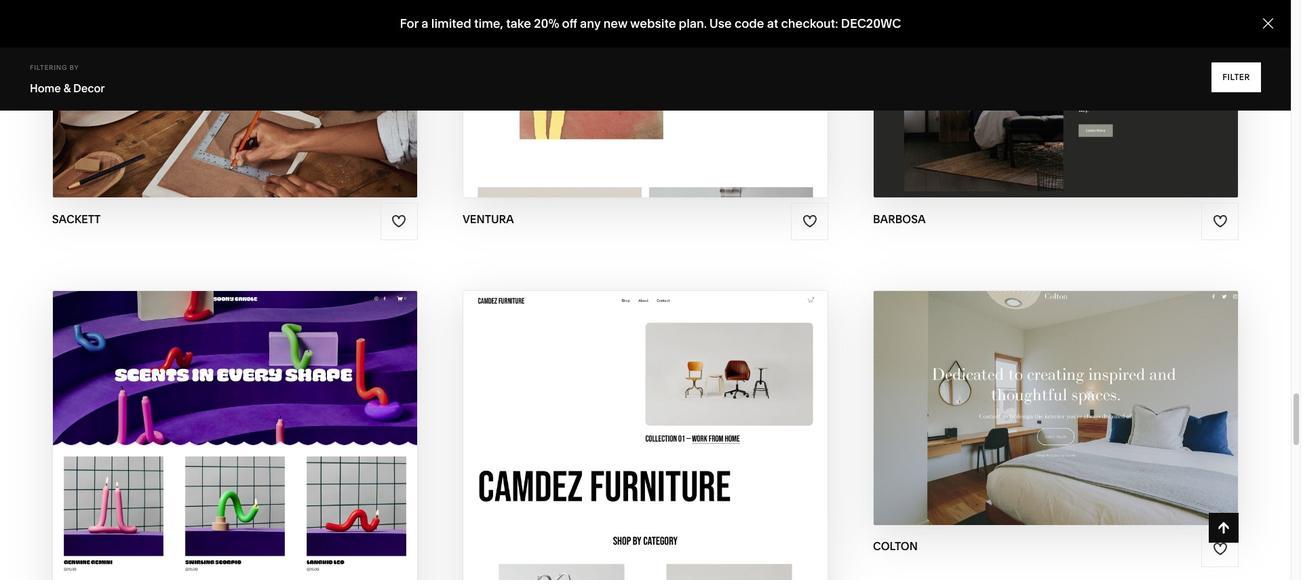 Task type: vqa. For each thing, say whether or not it's contained in the screenshot.
In
no



Task type: describe. For each thing, give the bounding box(es) containing it.
home
[[30, 81, 61, 95]]

by
[[70, 64, 79, 71]]

for
[[400, 16, 419, 31]]

for a limited time, take 20% off any new website plan. use code at checkout: dec20wc
[[400, 16, 901, 31]]

off
[[562, 16, 577, 31]]

website
[[630, 16, 676, 31]]

start with colton button
[[980, 371, 1132, 408]]

start with colton
[[980, 381, 1117, 397]]

code
[[735, 16, 764, 31]]

start with soony
[[163, 507, 293, 523]]

back to top image
[[1217, 520, 1231, 535]]

decor
[[73, 81, 105, 95]]

preview colton link
[[997, 397, 1115, 434]]

preview camdez
[[585, 533, 706, 549]]

add ventura to your favorites list image
[[802, 214, 817, 229]]

limited
[[431, 16, 471, 31]]

2 vertical spatial colton
[[873, 539, 918, 553]]

filter button
[[1212, 62, 1261, 92]]

any
[[580, 16, 601, 31]]

add sackett to your favorites list image
[[392, 214, 407, 229]]

soony inside the start with soony button
[[245, 507, 293, 523]]

at
[[767, 16, 778, 31]]

soony image
[[53, 291, 417, 580]]

filter
[[1223, 72, 1250, 82]]

ventura image
[[463, 0, 828, 198]]

use
[[709, 16, 732, 31]]

colton inside button
[[1062, 381, 1117, 397]]

preview camdez link
[[585, 523, 706, 560]]

dec20wc
[[841, 16, 901, 31]]

barbosa
[[873, 212, 926, 226]]

new
[[603, 16, 628, 31]]

barbosa image
[[874, 0, 1238, 198]]

with for soony
[[207, 507, 241, 523]]

start for preview soony
[[163, 507, 204, 523]]



Task type: locate. For each thing, give the bounding box(es) containing it.
1 horizontal spatial with
[[1024, 381, 1059, 397]]

preview left camdez
[[585, 533, 644, 549]]

preview for preview colton
[[997, 408, 1056, 423]]

1 vertical spatial with
[[207, 507, 241, 523]]

2 horizontal spatial preview
[[997, 408, 1056, 423]]

a
[[421, 16, 428, 31]]

start with soony button
[[163, 496, 307, 534]]

1 vertical spatial soony
[[242, 533, 290, 549]]

20%
[[534, 16, 559, 31]]

preview for preview soony
[[179, 533, 239, 549]]

0 vertical spatial with
[[1024, 381, 1059, 397]]

soony up preview soony
[[245, 507, 293, 523]]

start
[[980, 381, 1021, 397], [163, 507, 204, 523]]

camdez
[[648, 533, 706, 549]]

preview inside preview camdez link
[[585, 533, 644, 549]]

1 horizontal spatial start
[[980, 381, 1021, 397]]

0 vertical spatial soony
[[245, 507, 293, 523]]

preview
[[997, 408, 1056, 423], [179, 533, 239, 549], [585, 533, 644, 549]]

0 vertical spatial colton
[[1062, 381, 1117, 397]]

preview soony link
[[179, 523, 290, 560]]

soony
[[245, 507, 293, 523], [242, 533, 290, 549]]

filtering
[[30, 64, 67, 71]]

&
[[64, 81, 71, 95]]

0 horizontal spatial preview
[[179, 533, 239, 549]]

start up preview soony
[[163, 507, 204, 523]]

with up preview colton
[[1024, 381, 1059, 397]]

preview down start with colton at the bottom right
[[997, 408, 1056, 423]]

ventura
[[463, 212, 514, 226]]

preview colton
[[997, 408, 1115, 423]]

preview soony
[[179, 533, 290, 549]]

plan.
[[679, 16, 707, 31]]

add barbosa to your favorites list image
[[1213, 214, 1228, 229]]

preview inside preview soony link
[[179, 533, 239, 549]]

home & decor
[[30, 81, 105, 95]]

time,
[[474, 16, 503, 31]]

filtering by
[[30, 64, 79, 71]]

preview inside preview colton link
[[997, 408, 1056, 423]]

with up preview soony
[[207, 507, 241, 523]]

start up preview colton
[[980, 381, 1021, 397]]

take
[[506, 16, 531, 31]]

camdez image
[[463, 291, 828, 580]]

0 vertical spatial start
[[980, 381, 1021, 397]]

soony inside preview soony link
[[242, 533, 290, 549]]

preview for preview camdez
[[585, 533, 644, 549]]

1 horizontal spatial preview
[[585, 533, 644, 549]]

add colton to your favorites list image
[[1213, 541, 1228, 556]]

checkout:
[[781, 16, 838, 31]]

sackett
[[52, 212, 101, 226]]

1 vertical spatial start
[[163, 507, 204, 523]]

with
[[1024, 381, 1059, 397], [207, 507, 241, 523]]

1 vertical spatial colton
[[1060, 408, 1115, 423]]

with for colton
[[1024, 381, 1059, 397]]

0 horizontal spatial start
[[163, 507, 204, 523]]

start for preview colton
[[980, 381, 1021, 397]]

colton
[[1062, 381, 1117, 397], [1060, 408, 1115, 423], [873, 539, 918, 553]]

soony down start with soony
[[242, 533, 290, 549]]

0 horizontal spatial with
[[207, 507, 241, 523]]

sackett image
[[53, 0, 417, 198]]

preview down start with soony
[[179, 533, 239, 549]]

colton image
[[874, 291, 1238, 525]]



